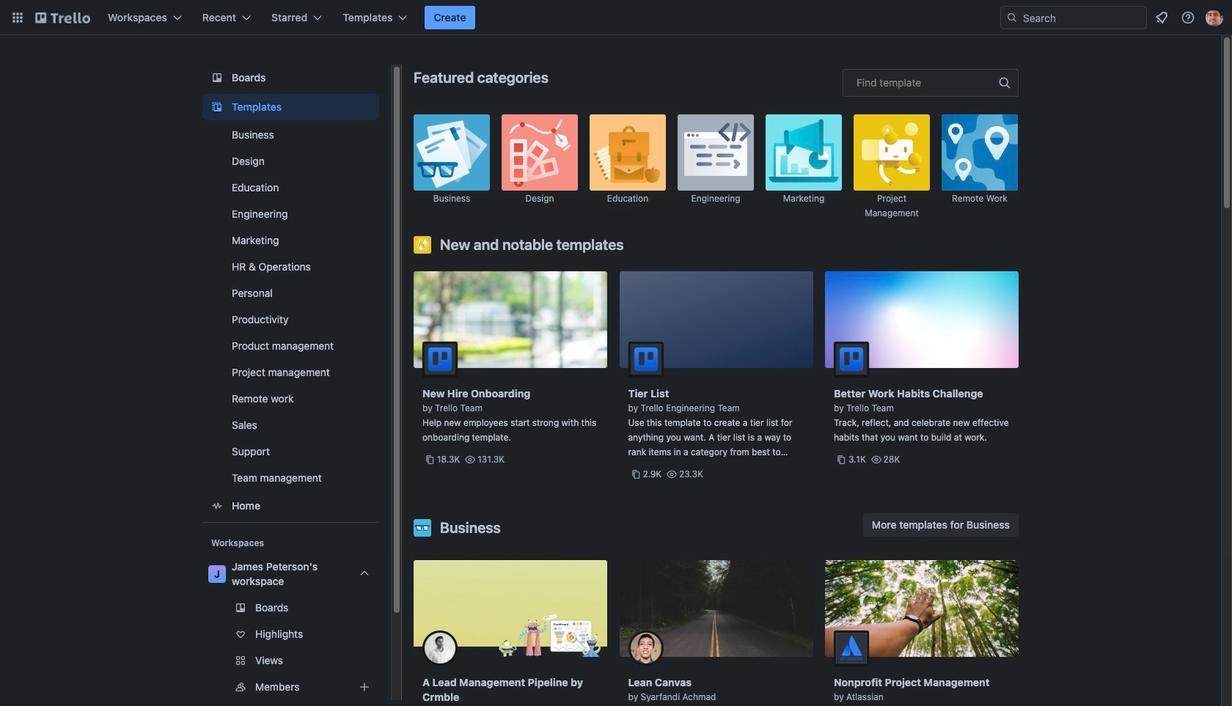 Task type: locate. For each thing, give the bounding box(es) containing it.
0 notifications image
[[1153, 9, 1170, 26]]

Search field
[[1000, 6, 1147, 29]]

search image
[[1006, 12, 1018, 23]]

atlassian image
[[834, 631, 869, 666]]

forward image right add image
[[376, 678, 394, 696]]

switch to… image
[[10, 10, 25, 25]]

forward image left toni, founder @ crmble image
[[376, 652, 394, 670]]

0 vertical spatial forward image
[[376, 652, 394, 670]]

2 business icon image from the top
[[414, 519, 431, 537]]

forward image
[[376, 652, 394, 670], [376, 678, 394, 696]]

remote work icon image
[[942, 114, 1018, 191]]

1 vertical spatial forward image
[[376, 678, 394, 696]]

project management icon image
[[854, 114, 930, 191]]

2 forward image from the top
[[376, 678, 394, 696]]

None field
[[843, 69, 1019, 97]]

0 vertical spatial business icon image
[[414, 114, 490, 191]]

1 vertical spatial business icon image
[[414, 519, 431, 537]]

marketing icon image
[[766, 114, 842, 191]]

business icon image
[[414, 114, 490, 191], [414, 519, 431, 537]]

engineering icon image
[[678, 114, 754, 191]]

1 forward image from the top
[[376, 652, 394, 670]]

toni, founder @ crmble image
[[422, 631, 458, 666]]

board image
[[208, 69, 226, 87]]



Task type: describe. For each thing, give the bounding box(es) containing it.
education icon image
[[590, 114, 666, 191]]

home image
[[208, 497, 226, 515]]

trello team image
[[834, 342, 869, 377]]

back to home image
[[35, 6, 90, 29]]

syarfandi achmad image
[[628, 631, 663, 666]]

james peterson (jamespeterson93) image
[[1206, 9, 1223, 26]]

primary element
[[0, 0, 1232, 35]]

open information menu image
[[1181, 10, 1195, 25]]

add image
[[356, 678, 373, 696]]

design icon image
[[502, 114, 578, 191]]

trello engineering team image
[[628, 342, 663, 377]]

template board image
[[208, 98, 226, 116]]

1 business icon image from the top
[[414, 114, 490, 191]]

trello team image
[[422, 342, 458, 377]]



Task type: vqa. For each thing, say whether or not it's contained in the screenshot.
'TONI, FOUNDER @ CRMBLE' image
yes



